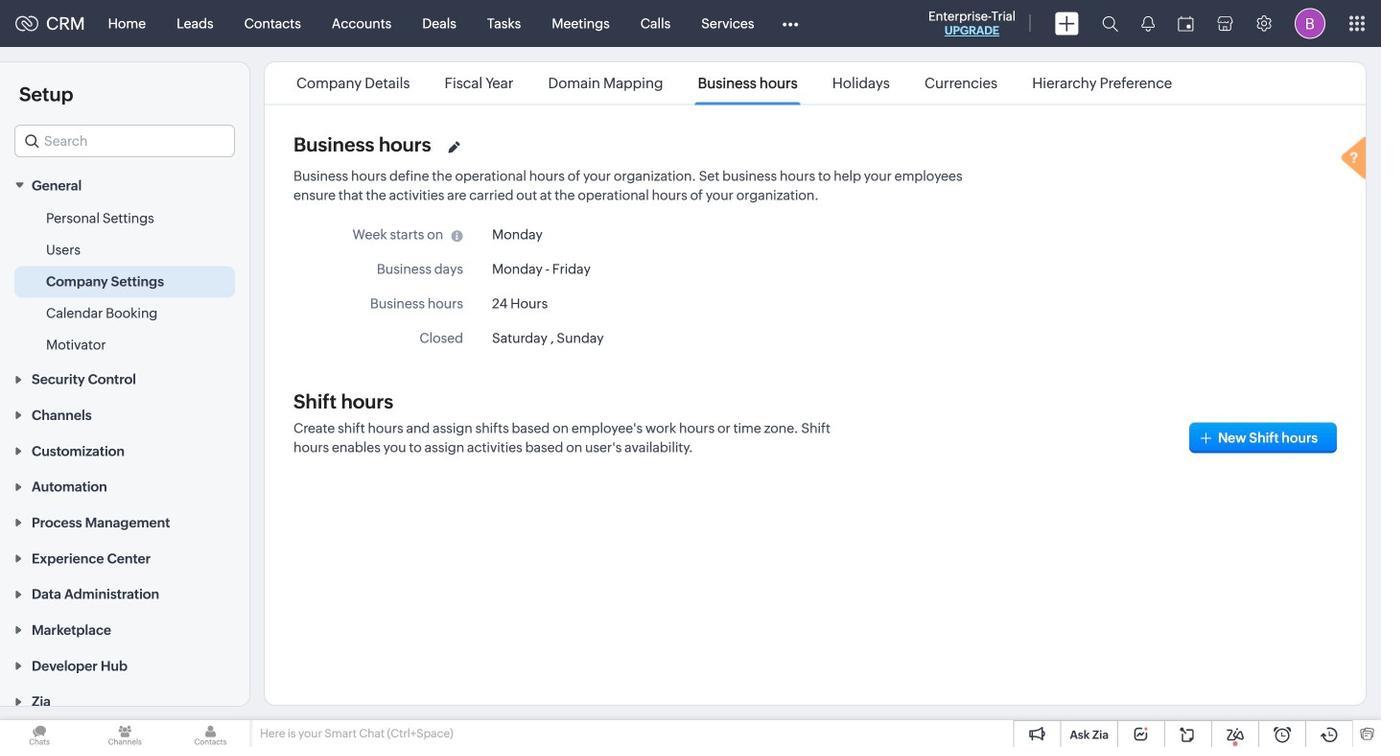Task type: describe. For each thing, give the bounding box(es) containing it.
Search text field
[[15, 126, 234, 156]]

profile image
[[1295, 8, 1326, 39]]

calendar image
[[1178, 16, 1195, 31]]

profile element
[[1284, 0, 1338, 47]]

create menu element
[[1044, 0, 1091, 47]]

logo image
[[15, 16, 38, 31]]

signals element
[[1130, 0, 1167, 47]]



Task type: locate. For each thing, give the bounding box(es) containing it.
search image
[[1103, 15, 1119, 32]]

signals image
[[1142, 15, 1155, 32]]

list
[[279, 62, 1190, 104]]

help image
[[1338, 134, 1376, 186]]

contacts image
[[171, 721, 250, 748]]

create menu image
[[1056, 12, 1080, 35]]

channels image
[[86, 721, 164, 748]]

chats image
[[0, 721, 79, 748]]

Other Modules field
[[770, 8, 811, 39]]

None field
[[14, 125, 235, 157]]

search element
[[1091, 0, 1130, 47]]

region
[[0, 203, 249, 361]]



